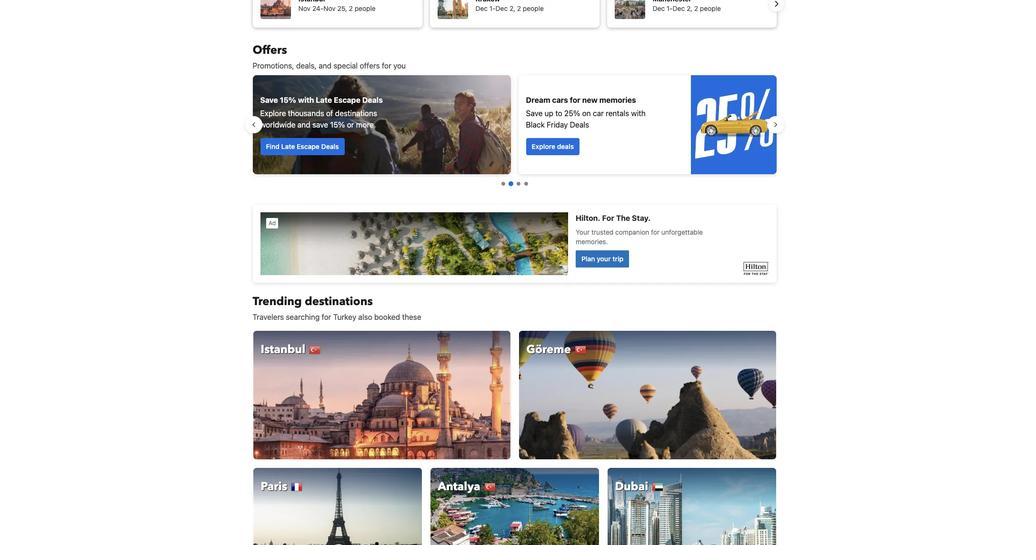 Task type: vqa. For each thing, say whether or not it's contained in the screenshot.
week inside the 1 week , 1 adult $1,878
no



Task type: describe. For each thing, give the bounding box(es) containing it.
dec 1-dec 2, 2 people for 2nd dec 1-dec 2, 2 people link from the right
[[476, 4, 544, 12]]

turkey
[[333, 313, 356, 322]]

paris
[[261, 479, 287, 495]]

3 dec from the left
[[653, 4, 665, 12]]

save 15% with late escape deals explore thousands of destinations worldwide and save 15% or more
[[260, 96, 383, 129]]

istanbul link
[[253, 331, 511, 460]]

main content containing offers
[[245, 42, 785, 546]]

region for progress bar within main content
[[245, 71, 785, 178]]

for inside dream cars for new memories save up to 25% on car rentals with black friday deals
[[570, 96, 581, 104]]

nov 24-nov 25, 2 people link
[[253, 0, 422, 28]]

to
[[556, 109, 563, 118]]

trending destinations travelers searching for turkey also booked these
[[253, 294, 422, 322]]

destinations inside save 15% with late escape deals explore thousands of destinations worldwide and save 15% or more
[[335, 109, 377, 118]]

memories
[[600, 96, 636, 104]]

antalya
[[438, 479, 481, 495]]

2 nov from the left
[[324, 4, 336, 12]]

with inside save 15% with late escape deals explore thousands of destinations worldwide and save 15% or more
[[298, 96, 314, 104]]

göreme link
[[519, 331, 777, 460]]

more
[[356, 121, 374, 129]]

next image
[[771, 0, 783, 10]]

göreme
[[527, 342, 571, 358]]

travelers
[[253, 313, 284, 322]]

1 nov from the left
[[299, 4, 311, 12]]

explore deals link
[[526, 138, 580, 155]]

for inside trending destinations travelers searching for turkey also booked these
[[322, 313, 331, 322]]

of
[[326, 109, 333, 118]]

save inside dream cars for new memories save up to 25% on car rentals with black friday deals
[[526, 109, 543, 118]]

these
[[402, 313, 422, 322]]

explore inside save 15% with late escape deals explore thousands of destinations worldwide and save 15% or more
[[260, 109, 286, 118]]

car
[[593, 109, 604, 118]]

istanbul
[[261, 342, 306, 358]]

escape inside save 15% with late escape deals explore thousands of destinations worldwide and save 15% or more
[[334, 96, 361, 104]]

people for 2nd dec 1-dec 2, 2 people link from the right
[[523, 4, 544, 12]]

1 vertical spatial escape
[[297, 142, 320, 151]]

save
[[313, 121, 328, 129]]

find
[[266, 142, 280, 151]]

deals,
[[296, 61, 317, 70]]

or
[[347, 121, 354, 129]]

0 horizontal spatial deals
[[321, 142, 339, 151]]

2 dec 1-dec 2, 2 people link from the left
[[607, 0, 777, 28]]

dec 1-dec 2, 2 people for 2nd dec 1-dec 2, 2 people link from left
[[653, 4, 721, 12]]

people for nov 24-nov 25, 2 people link
[[355, 4, 376, 12]]

get up to 25% off car rental with black friday deals image
[[691, 75, 777, 174]]

25%
[[565, 109, 581, 118]]

1 dec from the left
[[476, 4, 488, 12]]

destinations inside trending destinations travelers searching for turkey also booked these
[[305, 294, 373, 310]]

advertisement region
[[253, 205, 777, 283]]

black
[[526, 121, 545, 129]]



Task type: locate. For each thing, give the bounding box(es) containing it.
0 vertical spatial save
[[260, 96, 278, 104]]

1 vertical spatial for
[[570, 96, 581, 104]]

group of friends hiking in the mountains on a sunny day image
[[253, 75, 511, 174]]

0 horizontal spatial for
[[322, 313, 331, 322]]

deals down on
[[570, 121, 589, 129]]

25,
[[338, 4, 347, 12]]

promotions,
[[253, 61, 294, 70]]

2 for nov 24-nov 25, 2 people link
[[349, 4, 353, 12]]

2 2 from the left
[[517, 4, 521, 12]]

0 vertical spatial region
[[245, 0, 785, 31]]

destinations
[[335, 109, 377, 118], [305, 294, 373, 310]]

offers
[[253, 42, 287, 58]]

1 vertical spatial region
[[245, 71, 785, 178]]

2 horizontal spatial 2
[[695, 4, 699, 12]]

and inside save 15% with late escape deals explore thousands of destinations worldwide and save 15% or more
[[298, 121, 311, 129]]

and
[[319, 61, 332, 70], [298, 121, 311, 129]]

0 horizontal spatial 2
[[349, 4, 353, 12]]

3 2 from the left
[[695, 4, 699, 12]]

escape
[[334, 96, 361, 104], [297, 142, 320, 151]]

1 vertical spatial 15%
[[330, 121, 345, 129]]

2 1- from the left
[[667, 4, 673, 12]]

worldwide
[[260, 121, 296, 129]]

1 dec 1-dec 2, 2 people from the left
[[476, 4, 544, 12]]

explore inside explore deals link
[[532, 142, 556, 151]]

people
[[355, 4, 376, 12], [523, 4, 544, 12], [700, 4, 721, 12]]

destinations up turkey
[[305, 294, 373, 310]]

1 people from the left
[[355, 4, 376, 12]]

explore up the worldwide
[[260, 109, 286, 118]]

2 inside nov 24-nov 25, 2 people link
[[349, 4, 353, 12]]

up
[[545, 109, 554, 118]]

booked
[[375, 313, 400, 322]]

15% left or
[[330, 121, 345, 129]]

0 horizontal spatial save
[[260, 96, 278, 104]]

2 horizontal spatial deals
[[570, 121, 589, 129]]

and inside offers promotions, deals, and special offers for you
[[319, 61, 332, 70]]

late
[[316, 96, 332, 104], [281, 142, 295, 151]]

0 horizontal spatial nov
[[299, 4, 311, 12]]

1 horizontal spatial dec 1-dec 2, 2 people
[[653, 4, 721, 12]]

region
[[245, 0, 785, 31], [245, 71, 785, 178]]

and right deals,
[[319, 61, 332, 70]]

1-
[[490, 4, 496, 12], [667, 4, 673, 12]]

friday
[[547, 121, 568, 129]]

dec 1-dec 2, 2 people link
[[430, 0, 600, 28], [607, 0, 777, 28]]

progress bar
[[502, 182, 528, 186]]

save up the worldwide
[[260, 96, 278, 104]]

0 horizontal spatial and
[[298, 121, 311, 129]]

2 vertical spatial deals
[[321, 142, 339, 151]]

2 region from the top
[[245, 71, 785, 178]]

region containing save 15% with late escape deals
[[245, 71, 785, 178]]

2 for 2nd dec 1-dec 2, 2 people link from left
[[695, 4, 699, 12]]

deals
[[557, 142, 574, 151]]

dream cars for new memories save up to 25% on car rentals with black friday deals
[[526, 96, 646, 129]]

2 dec from the left
[[496, 4, 508, 12]]

0 vertical spatial for
[[382, 61, 392, 70]]

0 vertical spatial late
[[316, 96, 332, 104]]

24-
[[312, 4, 324, 12]]

0 vertical spatial and
[[319, 61, 332, 70]]

0 horizontal spatial people
[[355, 4, 376, 12]]

for left you
[[382, 61, 392, 70]]

0 vertical spatial deals
[[362, 96, 383, 104]]

2 dec 1-dec 2, 2 people from the left
[[653, 4, 721, 12]]

dec
[[476, 4, 488, 12], [496, 4, 508, 12], [653, 4, 665, 12], [673, 4, 685, 12]]

1 vertical spatial deals
[[570, 121, 589, 129]]

save up black
[[526, 109, 543, 118]]

1 horizontal spatial and
[[319, 61, 332, 70]]

for inside offers promotions, deals, and special offers for you
[[382, 61, 392, 70]]

2 people from the left
[[523, 4, 544, 12]]

0 horizontal spatial dec 1-dec 2, 2 people
[[476, 4, 544, 12]]

find late escape deals
[[266, 142, 339, 151]]

1 horizontal spatial deals
[[362, 96, 383, 104]]

1 horizontal spatial dec 1-dec 2, 2 people link
[[607, 0, 777, 28]]

0 vertical spatial explore
[[260, 109, 286, 118]]

save inside save 15% with late escape deals explore thousands of destinations worldwide and save 15% or more
[[260, 96, 278, 104]]

1 vertical spatial explore
[[532, 142, 556, 151]]

you
[[394, 61, 406, 70]]

offers
[[360, 61, 380, 70]]

progress bar inside main content
[[502, 182, 528, 186]]

1 horizontal spatial 2,
[[687, 4, 693, 12]]

explore left deals
[[532, 142, 556, 151]]

1 2 from the left
[[349, 4, 353, 12]]

late inside save 15% with late escape deals explore thousands of destinations worldwide and save 15% or more
[[316, 96, 332, 104]]

with right rentals
[[632, 109, 646, 118]]

1 horizontal spatial save
[[526, 109, 543, 118]]

for up 25%
[[570, 96, 581, 104]]

offers promotions, deals, and special offers for you
[[253, 42, 406, 70]]

1 1- from the left
[[490, 4, 496, 12]]

1 horizontal spatial people
[[523, 4, 544, 12]]

1 horizontal spatial 1-
[[667, 4, 673, 12]]

deals inside dream cars for new memories save up to 25% on car rentals with black friday deals
[[570, 121, 589, 129]]

2,
[[510, 4, 516, 12], [687, 4, 693, 12]]

2 horizontal spatial people
[[700, 4, 721, 12]]

deals inside save 15% with late escape deals explore thousands of destinations worldwide and save 15% or more
[[362, 96, 383, 104]]

cars
[[552, 96, 568, 104]]

0 horizontal spatial explore
[[260, 109, 286, 118]]

save
[[260, 96, 278, 104], [526, 109, 543, 118]]

main content
[[245, 42, 785, 546]]

also
[[358, 313, 373, 322]]

0 vertical spatial escape
[[334, 96, 361, 104]]

15% up thousands on the top left
[[280, 96, 296, 104]]

1 vertical spatial and
[[298, 121, 311, 129]]

15%
[[280, 96, 296, 104], [330, 121, 345, 129]]

1 region from the top
[[245, 0, 785, 31]]

for left turkey
[[322, 313, 331, 322]]

0 horizontal spatial with
[[298, 96, 314, 104]]

thousands
[[288, 109, 324, 118]]

deals up 'more' in the top of the page
[[362, 96, 383, 104]]

dream
[[526, 96, 551, 104]]

searching
[[286, 313, 320, 322]]

late up of at the top left
[[316, 96, 332, 104]]

0 horizontal spatial 15%
[[280, 96, 296, 104]]

0 vertical spatial with
[[298, 96, 314, 104]]

0 horizontal spatial 2,
[[510, 4, 516, 12]]

1 horizontal spatial with
[[632, 109, 646, 118]]

explore deals
[[532, 142, 574, 151]]

0 horizontal spatial dec 1-dec 2, 2 people link
[[430, 0, 600, 28]]

new
[[583, 96, 598, 104]]

with up thousands on the top left
[[298, 96, 314, 104]]

0 horizontal spatial escape
[[297, 142, 320, 151]]

nov left 24-
[[299, 4, 311, 12]]

0 vertical spatial 15%
[[280, 96, 296, 104]]

destinations up or
[[335, 109, 377, 118]]

2
[[349, 4, 353, 12], [517, 4, 521, 12], [695, 4, 699, 12]]

2 vertical spatial for
[[322, 313, 331, 322]]

1 horizontal spatial 2
[[517, 4, 521, 12]]

region for main content containing offers
[[245, 0, 785, 31]]

deals
[[362, 96, 383, 104], [570, 121, 589, 129], [321, 142, 339, 151]]

explore
[[260, 109, 286, 118], [532, 142, 556, 151]]

with
[[298, 96, 314, 104], [632, 109, 646, 118]]

2 2, from the left
[[687, 4, 693, 12]]

paris link
[[253, 468, 422, 546]]

special
[[334, 61, 358, 70]]

on
[[583, 109, 591, 118]]

1 horizontal spatial 15%
[[330, 121, 345, 129]]

nov 24-nov 25, 2 people
[[299, 4, 376, 12]]

0 horizontal spatial late
[[281, 142, 295, 151]]

dubai
[[615, 479, 649, 495]]

1 horizontal spatial escape
[[334, 96, 361, 104]]

1 horizontal spatial nov
[[324, 4, 336, 12]]

3 people from the left
[[700, 4, 721, 12]]

1 vertical spatial destinations
[[305, 294, 373, 310]]

2, for 2nd dec 1-dec 2, 2 people link from left
[[687, 4, 693, 12]]

2, for 2nd dec 1-dec 2, 2 people link from the right
[[510, 4, 516, 12]]

dubai link
[[607, 468, 777, 546]]

escape up or
[[334, 96, 361, 104]]

find late escape deals link
[[260, 138, 345, 155]]

antalya link
[[430, 468, 600, 546]]

1 vertical spatial with
[[632, 109, 646, 118]]

trending
[[253, 294, 302, 310]]

1 2, from the left
[[510, 4, 516, 12]]

dec 1-dec 2, 2 people
[[476, 4, 544, 12], [653, 4, 721, 12]]

1 horizontal spatial explore
[[532, 142, 556, 151]]

rentals
[[606, 109, 630, 118]]

with inside dream cars for new memories save up to 25% on car rentals with black friday deals
[[632, 109, 646, 118]]

deals down save
[[321, 142, 339, 151]]

and down thousands on the top left
[[298, 121, 311, 129]]

region containing nov 24-nov 25, 2 people
[[245, 0, 785, 31]]

1 vertical spatial save
[[526, 109, 543, 118]]

nov
[[299, 4, 311, 12], [324, 4, 336, 12]]

late right find
[[281, 142, 295, 151]]

4 dec from the left
[[673, 4, 685, 12]]

1 dec 1-dec 2, 2 people link from the left
[[430, 0, 600, 28]]

1 horizontal spatial for
[[382, 61, 392, 70]]

nov left 25,
[[324, 4, 336, 12]]

0 horizontal spatial 1-
[[490, 4, 496, 12]]

0 vertical spatial destinations
[[335, 109, 377, 118]]

2 for 2nd dec 1-dec 2, 2 people link from the right
[[517, 4, 521, 12]]

people for 2nd dec 1-dec 2, 2 people link from left
[[700, 4, 721, 12]]

for
[[382, 61, 392, 70], [570, 96, 581, 104], [322, 313, 331, 322]]

1 vertical spatial late
[[281, 142, 295, 151]]

escape down save
[[297, 142, 320, 151]]

1 horizontal spatial late
[[316, 96, 332, 104]]

2 horizontal spatial for
[[570, 96, 581, 104]]



